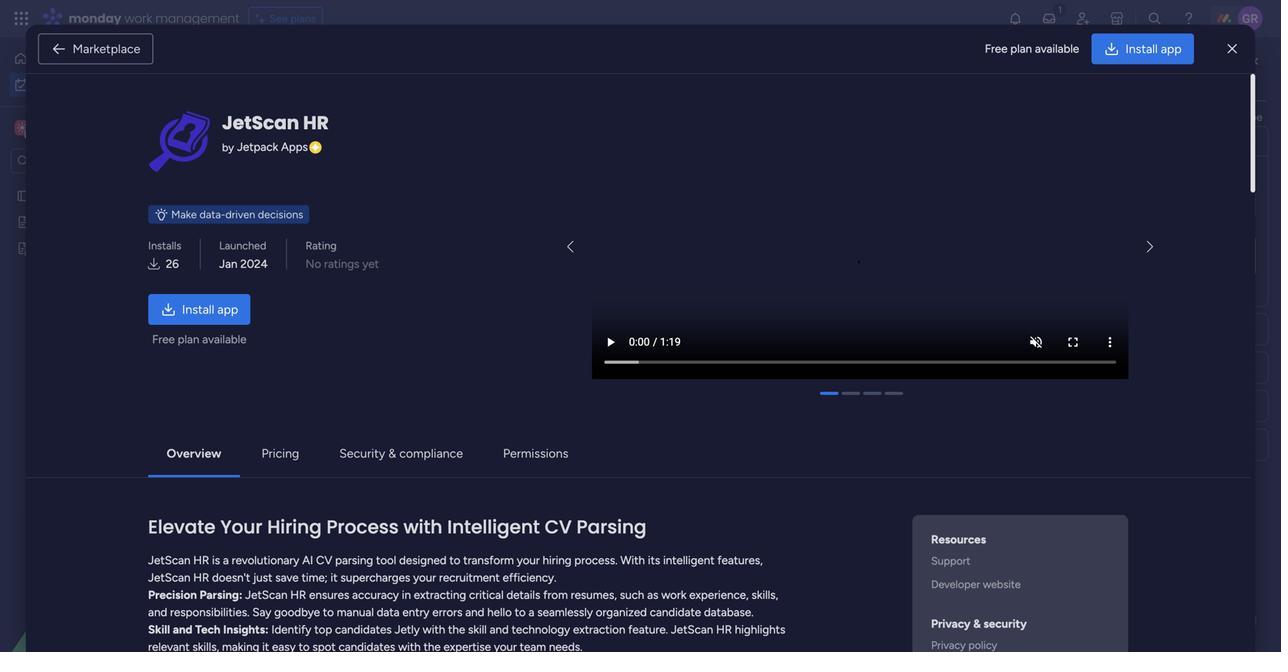 Task type: describe. For each thing, give the bounding box(es) containing it.
0 vertical spatial free plan available
[[985, 42, 1080, 56]]

recruitment
[[439, 571, 500, 585]]

hr up precision parsing:
[[193, 571, 209, 585]]

experience,
[[690, 589, 749, 602]]

/ up time;
[[298, 551, 305, 570]]

notifications image
[[1008, 11, 1023, 26]]

resumes,
[[571, 589, 617, 602]]

time;
[[302, 571, 328, 585]]

v2 download image
[[148, 256, 160, 273]]

ai
[[302, 554, 313, 568]]

jetscan hr
[[222, 110, 329, 136]]

help image
[[1181, 11, 1197, 26]]

mar for mar 8
[[1067, 305, 1083, 317]]

see plans
[[269, 12, 316, 25]]

new item for mar 16
[[250, 472, 298, 485]]

status column
[[999, 361, 1070, 375]]

my
[[227, 58, 263, 92]]

skills, inside jetscan hr ensures accuracy in extracting critical details from resumes, such as work experience, skills, and responsibilities. say goodbye to manual data entry errors and hello to a seamlessly organized candidate database.
[[752, 589, 779, 602]]

security
[[339, 446, 385, 461]]

2 workspace image from the left
[[17, 119, 28, 136]]

8
[[1086, 305, 1092, 317]]

install for the bottom install app button
[[182, 302, 214, 317]]

with
[[621, 554, 645, 568]]

database.
[[704, 606, 754, 620]]

transform
[[463, 554, 514, 568]]

work inside jetscan hr ensures accuracy in extracting critical details from resumes, such as work experience, skills, and responsibilities. say goodbye to manual data entry errors and hello to a seamlessly organized candidate database.
[[662, 589, 687, 602]]

features,
[[718, 554, 763, 568]]

1
[[345, 444, 349, 457]]

parsing
[[335, 554, 373, 568]]

16
[[1084, 472, 1094, 484]]

stuck
[[1173, 471, 1201, 484]]

ratings
[[324, 257, 360, 271]]

without a date / 0 items
[[260, 606, 414, 626]]

accuracy
[[352, 589, 399, 602]]

management for mar 16
[[820, 473, 884, 486]]

0 horizontal spatial plan
[[178, 333, 199, 347]]

monday marketplace image
[[1110, 11, 1125, 26]]

home link
[[9, 46, 187, 71]]

jetscan for jetscan hr ensures accuracy in extracting critical details from resumes, such as work experience, skills, and responsibilities. say goodbye to manual data entry errors and hello to a seamlessly organized candidate database.
[[245, 589, 288, 602]]

1 horizontal spatial the
[[448, 623, 465, 637]]

list
[[1238, 69, 1252, 82]]

mar for mar 16
[[1065, 472, 1082, 484]]

hr inside identify top candidates jetly with the skill and technology extraction feature. jetscan hr highlights relevant skills, making it easy to spot candidates with the expertise your team needs.
[[716, 623, 732, 637]]

seamlessly
[[538, 606, 593, 620]]

status
[[999, 361, 1030, 375]]

board
[[838, 245, 866, 259]]

/ left 1
[[334, 440, 341, 459]]

in
[[402, 589, 411, 602]]

new for mar 16
[[250, 472, 273, 485]]

make
[[171, 208, 197, 221]]

highlights
[[735, 623, 786, 637]]

lottie animation element
[[0, 497, 197, 653]]

item for mar
[[276, 472, 298, 485]]

it inside jetscan hr is a revolutionary ai cv parsing tool designed to transform your hiring process. with its intelligent features, jetscan hr doesn't just save time; it supercharges your recruitment efficiency.
[[331, 571, 338, 585]]

to
[[1208, 69, 1220, 82]]

date
[[331, 606, 364, 626]]

critical
[[469, 589, 504, 602]]

1 to- from the top
[[663, 306, 678, 318]]

overview
[[167, 446, 222, 461]]

extraction
[[573, 623, 626, 637]]

developer website
[[931, 578, 1021, 591]]

making
[[222, 641, 259, 653]]

plans
[[291, 12, 316, 25]]

do
[[1222, 69, 1235, 82]]

new item for to-do
[[250, 305, 298, 318]]

1 horizontal spatial greg robinson image
[[1238, 6, 1263, 31]]

hiring
[[267, 515, 322, 540]]

1 workspace image from the left
[[15, 119, 30, 136]]

hiring
[[543, 554, 572, 568]]

column
[[1033, 361, 1070, 375]]

dapulse x slim image
[[1228, 40, 1237, 58]]

new item button
[[227, 122, 287, 146]]

resources
[[931, 533, 987, 547]]

say
[[252, 606, 271, 620]]

1 horizontal spatial free
[[985, 42, 1008, 56]]

no
[[306, 257, 321, 271]]

project management link for to-do
[[781, 297, 923, 324]]

invite members image
[[1076, 11, 1091, 26]]

team
[[520, 641, 546, 653]]

2 do from the top
[[678, 473, 690, 486]]

intelligent
[[663, 554, 715, 568]]

2
[[318, 250, 324, 263]]

its
[[648, 554, 661, 568]]

choose
[[990, 111, 1027, 124]]

/ left 2
[[307, 245, 314, 265]]

to inside identify top candidates jetly with the skill and technology extraction feature. jetscan hr highlights relevant skills, making it easy to spot candidates with the expertise your team needs.
[[299, 641, 310, 653]]

errors
[[433, 606, 463, 620]]

hr for jetscan hr is a revolutionary ai cv parsing tool designed to transform your hiring process. with its intelligent features, jetscan hr doesn't just save time; it supercharges your recruitment efficiency.
[[193, 554, 209, 568]]

later / 0 items
[[260, 551, 345, 570]]

0 horizontal spatial free
[[152, 333, 175, 347]]

like
[[1215, 111, 1231, 124]]

identify
[[272, 623, 312, 637]]

organized
[[596, 606, 647, 620]]

to down ensures
[[323, 606, 334, 620]]

0 vertical spatial project
[[250, 277, 285, 291]]

rating
[[306, 239, 337, 252]]

supercharges
[[341, 571, 410, 585]]

2 privacy from the top
[[931, 639, 966, 652]]

process.
[[575, 554, 618, 568]]

boards
[[999, 323, 1032, 336]]

revolutionary
[[232, 554, 300, 568]]

/ right the dates
[[337, 190, 344, 210]]

0 vertical spatial the
[[1029, 111, 1045, 124]]

marketplace arrow right image
[[1147, 241, 1153, 253]]

see
[[269, 12, 288, 25]]

main content containing past dates /
[[204, 37, 1282, 653]]

website
[[983, 578, 1021, 591]]

0 horizontal spatial greg robinson image
[[1012, 244, 1035, 268]]

parsing:
[[200, 589, 243, 602]]

search everything image
[[1147, 11, 1163, 26]]

goodbye
[[274, 606, 320, 620]]

apps
[[281, 140, 308, 154]]

26
[[166, 257, 179, 271]]

data-
[[200, 208, 225, 221]]

developer
[[931, 578, 981, 591]]

1 vertical spatial candidates
[[339, 641, 395, 653]]

management for to-do
[[820, 306, 884, 319]]

project for to-do
[[783, 306, 818, 319]]

process
[[327, 515, 399, 540]]

your
[[220, 515, 263, 540]]

it inside identify top candidates jetly with the skill and technology extraction feature. jetscan hr highlights relevant skills, making it easy to spot candidates with the expertise your team needs.
[[262, 641, 269, 653]]

home option
[[9, 46, 187, 71]]

designed
[[399, 554, 447, 568]]

lottie animation image
[[0, 497, 197, 653]]

with for the
[[423, 623, 445, 637]]

Filter dashboard by text search field
[[293, 122, 433, 146]]

project management for to-do
[[783, 306, 884, 319]]

monday
[[69, 10, 121, 27]]

intelligent
[[447, 515, 540, 540]]

1 privacy from the top
[[931, 617, 971, 631]]

app for the bottom install app button
[[217, 302, 238, 317]]

0 vertical spatial candidates
[[335, 623, 392, 637]]

resources support
[[931, 533, 987, 568]]

past
[[260, 190, 290, 210]]

precision
[[148, 589, 197, 602]]

item for to-
[[276, 305, 298, 318]]

0 horizontal spatial available
[[202, 333, 247, 347]]

today
[[260, 245, 303, 265]]

and left people
[[1130, 111, 1147, 124]]

item inside next week / 1 item
[[352, 444, 373, 457]]



Task type: locate. For each thing, give the bounding box(es) containing it.
1 project management link from the top
[[781, 297, 923, 324]]

hr left is
[[193, 554, 209, 568]]

1 horizontal spatial &
[[974, 617, 981, 631]]

1 vertical spatial project management
[[783, 473, 884, 486]]

2 vertical spatial project
[[783, 473, 818, 486]]

your down designed
[[413, 571, 436, 585]]

project management for mar 16
[[783, 473, 884, 486]]

driven
[[225, 208, 255, 221]]

2 to- from the top
[[663, 473, 678, 486]]

0 vertical spatial app
[[1161, 42, 1182, 56]]

0 vertical spatial item
[[276, 305, 298, 318]]

columns
[[1086, 111, 1127, 124]]

cv
[[545, 515, 572, 540], [316, 554, 333, 568]]

your left team
[[494, 641, 517, 653]]

manual
[[337, 606, 374, 620]]

0 vertical spatial items
[[326, 250, 353, 263]]

available down the update feed image
[[1035, 42, 1080, 56]]

launched jan 2024
[[219, 239, 268, 271]]

1 horizontal spatial item
[[352, 444, 373, 457]]

1 new item from the top
[[250, 305, 298, 318]]

new for to-do
[[250, 305, 273, 318]]

2 new item from the top
[[250, 472, 298, 485]]

workspace image
[[15, 119, 30, 136], [17, 119, 28, 136]]

spot
[[313, 641, 336, 653]]

0 horizontal spatial &
[[388, 446, 396, 461]]

cv for parsing
[[316, 554, 333, 568]]

hr up goodbye
[[290, 589, 306, 602]]

free down v2 download image at the top left of the page
[[152, 333, 175, 347]]

1 horizontal spatial available
[[1035, 42, 1080, 56]]

2 to-do from the top
[[663, 473, 690, 486]]

public board image
[[16, 215, 31, 230]]

mar 8
[[1067, 305, 1092, 317]]

installs
[[148, 239, 181, 252]]

to
[[1233, 111, 1244, 124], [450, 554, 461, 568], [323, 606, 334, 620], [515, 606, 526, 620], [299, 641, 310, 653]]

install app button down 26
[[148, 294, 251, 325]]

& inside "privacy & security privacy policy"
[[974, 617, 981, 631]]

1 vertical spatial work
[[662, 589, 687, 602]]

my work
[[227, 58, 331, 92]]

0 vertical spatial 0
[[309, 555, 316, 568]]

2 management from the top
[[820, 473, 884, 486]]

1 horizontal spatial skills,
[[752, 589, 779, 602]]

0 vertical spatial cv
[[545, 515, 572, 540]]

2 horizontal spatial the
[[1029, 111, 1045, 124]]

it left easy
[[262, 641, 269, 653]]

choose the boards, columns and people you'd like to see
[[990, 111, 1263, 124]]

1 horizontal spatial it
[[331, 571, 338, 585]]

items for today /
[[326, 250, 353, 263]]

your inside identify top candidates jetly with the skill and technology extraction feature. jetscan hr highlights relevant skills, making it easy to spot candidates with the expertise your team needs.
[[494, 641, 517, 653]]

people
[[1150, 111, 1183, 124]]

item
[[259, 128, 280, 141], [352, 444, 373, 457]]

new down pricing
[[250, 472, 273, 485]]

item down 'today'
[[276, 305, 298, 318]]

0 horizontal spatial install app button
[[148, 294, 251, 325]]

it up ensures
[[331, 571, 338, 585]]

0 vertical spatial plan
[[1011, 42, 1033, 56]]

public board image
[[16, 189, 31, 203]]

today / 2 items
[[260, 245, 353, 265]]

1 vertical spatial mar
[[1065, 472, 1082, 484]]

items right 2
[[326, 250, 353, 263]]

support
[[931, 555, 971, 568]]

free up the "choose"
[[985, 42, 1008, 56]]

jetscan hr is a revolutionary ai cv parsing tool designed to transform your hiring process. with its intelligent features, jetscan hr doesn't just save time; it supercharges your recruitment efficiency.
[[148, 554, 763, 585]]

None search field
[[293, 122, 433, 146]]

the
[[1029, 111, 1045, 124], [448, 623, 465, 637], [424, 641, 441, 653]]

marketplace arrow left image
[[568, 241, 574, 253]]

cv for parsing
[[545, 515, 572, 540]]

app logo image
[[148, 111, 210, 173]]

1 horizontal spatial free plan available
[[985, 42, 1080, 56]]

plan
[[1011, 42, 1033, 56], [178, 333, 199, 347]]

0 horizontal spatial work
[[125, 10, 152, 27]]

1 vertical spatial &
[[974, 617, 981, 631]]

install app down search everything image
[[1126, 42, 1182, 56]]

0 vertical spatial with
[[404, 515, 443, 540]]

/ left data
[[367, 606, 374, 626]]

data
[[377, 606, 400, 620]]

and up relevant
[[173, 623, 193, 637]]

0 horizontal spatial a
[[223, 554, 229, 568]]

items inside later / 0 items
[[318, 555, 345, 568]]

0 vertical spatial to-
[[663, 306, 678, 318]]

the up expertise
[[448, 623, 465, 637]]

1 vertical spatial 0
[[378, 610, 385, 623]]

new down 2024
[[250, 305, 273, 318]]

install app for the bottom install app button
[[182, 302, 238, 317]]

project management
[[783, 306, 884, 319], [783, 473, 884, 486]]

& inside button
[[388, 446, 396, 461]]

to down "details"
[[515, 606, 526, 620]]

next week / 1 item
[[260, 440, 373, 459]]

0 vertical spatial work
[[125, 10, 152, 27]]

1 vertical spatial project management link
[[781, 465, 923, 491]]

to left spot
[[299, 641, 310, 653]]

new inside button
[[234, 128, 256, 141]]

1 horizontal spatial install app button
[[1092, 34, 1194, 64]]

mar 16
[[1065, 472, 1094, 484]]

list box
[[0, 180, 197, 470]]

1 vertical spatial app
[[217, 302, 238, 317]]

2 vertical spatial your
[[494, 641, 517, 653]]

0 inside without a date / 0 items
[[378, 610, 385, 623]]

app down 'jan'
[[217, 302, 238, 317]]

work right monday
[[125, 10, 152, 27]]

overview button
[[154, 438, 234, 469]]

0 vertical spatial your
[[517, 554, 540, 568]]

0 vertical spatial project management
[[783, 306, 884, 319]]

project management link for mar 16
[[781, 465, 923, 491]]

0 vertical spatial greg robinson image
[[1238, 6, 1263, 31]]

is
[[212, 554, 220, 568]]

1 vertical spatial install app button
[[148, 294, 251, 325]]

jetscan for jetscan hr is a revolutionary ai cv parsing tool designed to transform your hiring process. with its intelligent features, jetscan hr doesn't just save time; it supercharges your recruitment efficiency.
[[148, 554, 191, 568]]

0 up time;
[[309, 555, 316, 568]]

work
[[269, 58, 331, 92]]

1 vertical spatial skills,
[[193, 641, 219, 653]]

monday work management
[[69, 10, 239, 27]]

ensures
[[309, 589, 349, 602]]

update feed image
[[1042, 11, 1057, 26]]

cv up hiring
[[545, 515, 572, 540]]

1 vertical spatial do
[[678, 473, 690, 486]]

1 vertical spatial it
[[262, 641, 269, 653]]

expertise
[[444, 641, 491, 653]]

0 vertical spatial free
[[985, 42, 1008, 56]]

item
[[276, 305, 298, 318], [276, 472, 298, 485]]

0 vertical spatial install app button
[[1092, 34, 1194, 64]]

week
[[294, 440, 330, 459]]

1 vertical spatial to-
[[663, 473, 678, 486]]

free plan available
[[985, 42, 1080, 56], [152, 333, 247, 347]]

1 vertical spatial item
[[352, 444, 373, 457]]

1 vertical spatial management
[[820, 473, 884, 486]]

0 vertical spatial item
[[259, 128, 280, 141]]

work
[[125, 10, 152, 27], [662, 589, 687, 602]]

option
[[0, 182, 197, 185]]

relevant
[[148, 641, 190, 653]]

hr for jetscan hr
[[303, 110, 329, 136]]

item inside new item button
[[259, 128, 280, 141]]

0 vertical spatial install app
[[1126, 42, 1182, 56]]

1 vertical spatial available
[[202, 333, 247, 347]]

the left boards,
[[1029, 111, 1045, 124]]

items inside today / 2 items
[[326, 250, 353, 263]]

2 vertical spatial the
[[424, 641, 441, 653]]

1 horizontal spatial a
[[318, 606, 327, 626]]

0 horizontal spatial the
[[424, 641, 441, 653]]

efficiency.
[[503, 571, 557, 585]]

hr inside jetscan hr ensures accuracy in extracting critical details from resumes, such as work experience, skills, and responsibilities. say goodbye to manual data entry errors and hello to a seamlessly organized candidate database.
[[290, 589, 306, 602]]

1 vertical spatial with
[[423, 623, 445, 637]]

1 horizontal spatial install app
[[1126, 42, 1182, 56]]

greg robinson image
[[1238, 6, 1263, 31], [1012, 244, 1035, 268]]

mar left 16
[[1065, 472, 1082, 484]]

with for intelligent
[[404, 515, 443, 540]]

& right the security in the bottom of the page
[[388, 446, 396, 461]]

None text field
[[999, 191, 1256, 218]]

and up "skill"
[[148, 606, 167, 620]]

private board image
[[16, 241, 31, 256]]

security
[[984, 617, 1027, 631]]

jan
[[219, 257, 238, 271]]

items down in
[[387, 610, 414, 623]]

with down errors
[[423, 623, 445, 637]]

cv inside jetscan hr is a revolutionary ai cv parsing tool designed to transform your hiring process. with its intelligent features, jetscan hr doesn't just save time; it supercharges your recruitment efficiency.
[[316, 554, 333, 568]]

to right like
[[1233, 111, 1244, 124]]

install app for install app button to the top
[[1126, 42, 1182, 56]]

skills, down tech
[[193, 641, 219, 653]]

a down "details"
[[529, 606, 535, 620]]

compliance
[[399, 446, 463, 461]]

1 vertical spatial install
[[182, 302, 214, 317]]

cv right ai
[[316, 554, 333, 568]]

extracting
[[414, 589, 466, 602]]

a inside jetscan hr ensures accuracy in extracting critical details from resumes, such as work experience, skills, and responsibilities. say goodbye to manual data entry errors and hello to a seamlessly organized candidate database.
[[529, 606, 535, 620]]

2 item from the top
[[276, 472, 298, 485]]

next
[[260, 440, 290, 459]]

make data-driven decisions element
[[148, 205, 310, 224]]

0 horizontal spatial it
[[262, 641, 269, 653]]

1 vertical spatial install app
[[182, 302, 238, 317]]

hr down database.
[[716, 623, 732, 637]]

2 horizontal spatial a
[[529, 606, 535, 620]]

1 horizontal spatial plan
[[1011, 42, 1033, 56]]

select product image
[[14, 11, 29, 26]]

to-
[[663, 306, 678, 318], [663, 473, 678, 486]]

just
[[253, 571, 273, 585]]

1 vertical spatial plan
[[178, 333, 199, 347]]

a inside jetscan hr is a revolutionary ai cv parsing tool designed to transform your hiring process. with its intelligent features, jetscan hr doesn't just save time; it supercharges your recruitment efficiency.
[[223, 554, 229, 568]]

& up policy
[[974, 617, 981, 631]]

1 vertical spatial your
[[413, 571, 436, 585]]

insights:
[[223, 623, 269, 637]]

a down ensures
[[318, 606, 327, 626]]

0 horizontal spatial install app
[[182, 302, 238, 317]]

1 vertical spatial to-do
[[663, 473, 690, 486]]

1 vertical spatial new item
[[250, 472, 298, 485]]

2 project management link from the top
[[781, 465, 923, 491]]

work up candidate
[[662, 589, 687, 602]]

1 vertical spatial free plan available
[[152, 333, 247, 347]]

& for security
[[388, 446, 396, 461]]

1 horizontal spatial app
[[1161, 42, 1182, 56]]

/
[[337, 190, 344, 210], [307, 245, 314, 265], [334, 440, 341, 459], [298, 551, 305, 570], [367, 606, 374, 626]]

0 vertical spatial available
[[1035, 42, 1080, 56]]

skills, up highlights
[[752, 589, 779, 602]]

elevate your hiring process with intelligent cv parsing
[[148, 515, 647, 540]]

your
[[517, 554, 540, 568], [413, 571, 436, 585], [494, 641, 517, 653]]

hr up apps
[[303, 110, 329, 136]]

1 vertical spatial the
[[448, 623, 465, 637]]

new item down 2024
[[250, 305, 298, 318]]

jetscan inside identify top candidates jetly with the skill and technology extraction feature. jetscan hr highlights relevant skills, making it easy to spot candidates with the expertise your team needs.
[[671, 623, 714, 637]]

entry
[[403, 606, 430, 620]]

privacy up policy
[[931, 617, 971, 631]]

0 inside later / 0 items
[[309, 555, 316, 568]]

2 project management from the top
[[783, 473, 884, 486]]

hr for jetscan hr ensures accuracy in extracting critical details from resumes, such as work experience, skills, and responsibilities. say goodbye to manual data entry errors and hello to a seamlessly organized candidate database.
[[290, 589, 306, 602]]

install app down 'jan'
[[182, 302, 238, 317]]

1 project management from the top
[[783, 306, 884, 319]]

item down the pricing button
[[276, 472, 298, 485]]

with up designed
[[404, 515, 443, 540]]

precision parsing:
[[148, 589, 245, 602]]

jetpack
[[237, 140, 278, 154]]

new item down the pricing button
[[250, 472, 298, 485]]

jetscan inside jetscan hr ensures accuracy in extracting critical details from resumes, such as work experience, skills, and responsibilities. say goodbye to manual data entry errors and hello to a seamlessly organized candidate database.
[[245, 589, 288, 602]]

app for install app button to the top
[[1161, 42, 1182, 56]]

app
[[1161, 42, 1182, 56], [217, 302, 238, 317]]

2 vertical spatial with
[[398, 641, 421, 653]]

new up 'by'
[[234, 128, 256, 141]]

1 vertical spatial cv
[[316, 554, 333, 568]]

marketplace
[[73, 42, 140, 56]]

1 vertical spatial new
[[250, 305, 273, 318]]

from
[[543, 589, 568, 602]]

0 down the accuracy
[[378, 610, 385, 623]]

0 vertical spatial install
[[1126, 42, 1158, 56]]

greg robinson image up "list" in the top right of the page
[[1238, 6, 1263, 31]]

greg robinson image up boards
[[1012, 244, 1035, 268]]

items for later /
[[318, 555, 345, 568]]

0 vertical spatial project management link
[[781, 297, 923, 324]]

0 vertical spatial do
[[678, 306, 690, 318]]

a right is
[[223, 554, 229, 568]]

it
[[331, 571, 338, 585], [262, 641, 269, 653]]

items right ai
[[318, 555, 345, 568]]

1 management from the top
[[820, 306, 884, 319]]

with down the jetly at the left
[[398, 641, 421, 653]]

0 vertical spatial skills,
[[752, 589, 779, 602]]

0 horizontal spatial install
[[182, 302, 214, 317]]

decisions
[[258, 208, 303, 221]]

permissions button
[[491, 438, 581, 469]]

0 vertical spatial &
[[388, 446, 396, 461]]

details
[[507, 589, 541, 602]]

pricing
[[262, 446, 299, 461]]

permissions
[[503, 446, 569, 461]]

0 horizontal spatial skills,
[[193, 641, 219, 653]]

available down 'jan'
[[202, 333, 247, 347]]

see
[[1246, 111, 1263, 124]]

0 vertical spatial privacy
[[931, 617, 971, 631]]

0 vertical spatial to-do
[[663, 306, 690, 318]]

0 horizontal spatial free plan available
[[152, 333, 247, 347]]

your up the efficiency.
[[517, 554, 540, 568]]

1 vertical spatial item
[[276, 472, 298, 485]]

home
[[34, 52, 63, 65]]

mar left 8
[[1067, 305, 1083, 317]]

new item
[[234, 128, 280, 141]]

easy
[[272, 641, 296, 653]]

0 horizontal spatial app
[[217, 302, 238, 317]]

1 do from the top
[[678, 306, 690, 318]]

install for install app button to the top
[[1126, 42, 1158, 56]]

the left expertise
[[424, 641, 441, 653]]

jetscan hr ensures accuracy in extracting critical details from resumes, such as work experience, skills, and responsibilities. say goodbye to manual data entry errors and hello to a seamlessly organized candidate database.
[[148, 589, 779, 620]]

later
[[260, 551, 294, 570]]

&
[[388, 446, 396, 461], [974, 617, 981, 631]]

project for mar 16
[[783, 473, 818, 486]]

2024
[[240, 257, 268, 271]]

skills, inside identify top candidates jetly with the skill and technology extraction feature. jetscan hr highlights relevant skills, making it easy to spot candidates with the expertise your team needs.
[[193, 641, 219, 653]]

main content
[[204, 37, 1282, 653]]

jetscan for jetscan hr
[[222, 110, 299, 136]]

and down hello
[[490, 623, 509, 637]]

0 horizontal spatial 0
[[309, 555, 316, 568]]

1 vertical spatial items
[[318, 555, 345, 568]]

1 image
[[1053, 1, 1067, 18]]

app down search everything image
[[1161, 42, 1182, 56]]

and up skill
[[465, 606, 485, 620]]

& for privacy
[[974, 617, 981, 631]]

and inside identify top candidates jetly with the skill and technology extraction feature. jetscan hr highlights relevant skills, making it easy to spot candidates with the expertise your team needs.
[[490, 623, 509, 637]]

0 vertical spatial it
[[331, 571, 338, 585]]

0 horizontal spatial item
[[259, 128, 280, 141]]

rating no ratings yet
[[306, 239, 379, 271]]

items inside without a date / 0 items
[[387, 610, 414, 623]]

1 vertical spatial greg robinson image
[[1012, 244, 1035, 268]]

technology
[[512, 623, 570, 637]]

privacy left policy
[[931, 639, 966, 652]]

to inside jetscan hr is a revolutionary ai cv parsing tool designed to transform your hiring process. with its intelligent features, jetscan hr doesn't just save time; it supercharges your recruitment efficiency.
[[450, 554, 461, 568]]

0 vertical spatial new
[[234, 128, 256, 141]]

install app button down search everything image
[[1092, 34, 1194, 64]]

1 to-do from the top
[[663, 306, 690, 318]]

1 item from the top
[[276, 305, 298, 318]]

to up recruitment
[[450, 554, 461, 568]]

1 vertical spatial privacy
[[931, 639, 966, 652]]

1 vertical spatial free
[[152, 333, 175, 347]]

doesn't
[[212, 571, 250, 585]]

1 horizontal spatial 0
[[378, 610, 385, 623]]

do
[[678, 306, 690, 318], [678, 473, 690, 486]]

1 horizontal spatial work
[[662, 589, 687, 602]]



Task type: vqa. For each thing, say whether or not it's contained in the screenshot.
the top Do
yes



